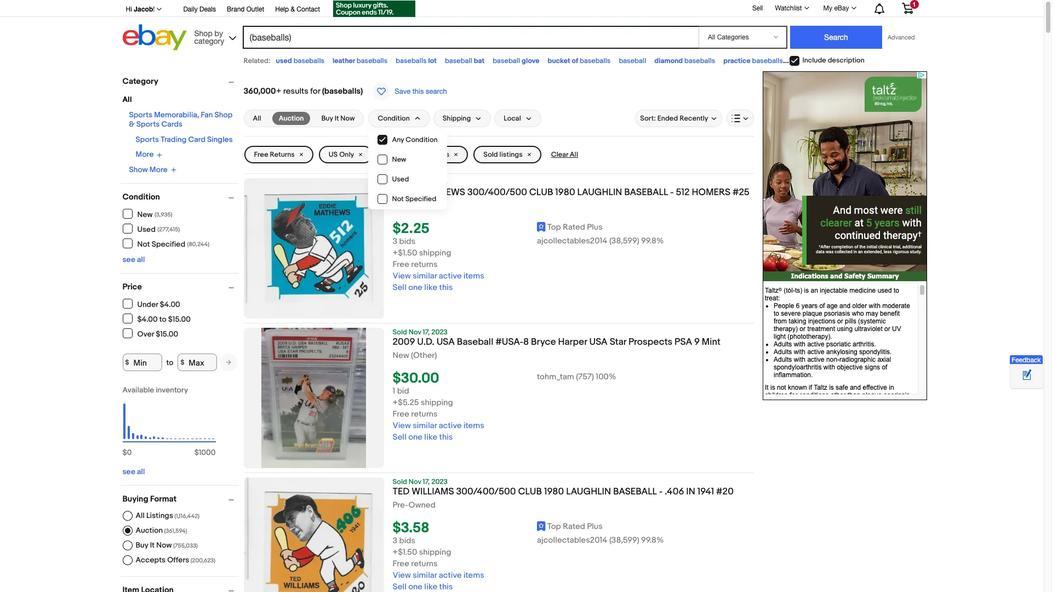 Task type: locate. For each thing, give the bounding box(es) containing it.
1 99.8% from the top
[[642, 236, 664, 246]]

returns for $3.58
[[411, 559, 438, 569]]

condition up completed listings link
[[406, 135, 438, 144]]

0 horizontal spatial shop
[[194, 29, 213, 38]]

bat
[[474, 56, 485, 65]]

1 pre- from the top
[[393, 201, 409, 211]]

usa right u.d.
[[437, 337, 455, 348]]

bids for $3.58
[[399, 536, 416, 546]]

condition up new (3,935)
[[123, 192, 160, 202]]

2 see all from the top
[[123, 467, 145, 477]]

+$1.50 down $2.25 at top
[[393, 248, 417, 258]]

2 baseball from the left
[[493, 56, 520, 65]]

$2.25
[[393, 221, 430, 238]]

1 like from the top
[[425, 283, 438, 293]]

it inside main content
[[335, 114, 339, 123]]

99.8% inside "ajcollectables2014 (38,599) 99.8% +$1.50 shipping free returns view similar active items sell one like this"
[[642, 236, 664, 246]]

advanced link
[[883, 26, 921, 48]]

eddie mathews 300/400/500 club 1980 laughlin baseball - 512 homers  #25 image
[[245, 178, 383, 319]]

1 see all from the top
[[123, 255, 145, 264]]

clear all link
[[547, 146, 583, 163]]

1 see from the top
[[123, 255, 135, 264]]

0 vertical spatial top
[[548, 222, 561, 233]]

3 17, from the top
[[423, 478, 430, 486]]

3 for $3.58
[[393, 536, 398, 546]]

0 vertical spatial view similar active items link
[[393, 271, 485, 281]]

not for not specified
[[392, 195, 404, 203]]

0 vertical spatial similar
[[413, 271, 437, 281]]

3 items from the top
[[464, 570, 485, 581]]

2 sell one like this link from the top
[[393, 432, 453, 443]]

2009 u.d. usa baseball #usa-8 bryce harper usa star prospects psa 9 mint image
[[262, 328, 366, 468]]

0 vertical spatial used
[[392, 175, 409, 184]]

17, inside the 'sold  nov 17, 2023 ted williams 300/400/500 club 1980 laughlin baseball - .406 in 1941  #20 pre-owned'
[[423, 478, 430, 486]]

1 vertical spatial view similar active items link
[[393, 421, 485, 431]]

(38,599) inside "ajcollectables2014 (38,599) 99.8% +$1.50 shipping free returns view similar active items sell one like this"
[[610, 236, 640, 246]]

auction down results at the top left of the page
[[279, 114, 304, 123]]

now for buy it now (755,033)
[[156, 541, 172, 550]]

sold
[[484, 150, 498, 159], [393, 178, 407, 187], [393, 328, 407, 337], [393, 478, 407, 486]]

this
[[413, 87, 424, 95], [440, 283, 453, 293], [440, 432, 453, 443]]

baseball left bat
[[445, 56, 473, 65]]

1 (38,599) from the top
[[610, 236, 640, 246]]

- inside sold  nov 17, 2023 eddie mathews 300/400/500 club 1980 laughlin baseball - 512 homers  #25 pre-owned
[[671, 187, 674, 198]]

nov for $2.25
[[409, 178, 422, 187]]

 (361,594) Items text field
[[163, 528, 187, 535]]

similar
[[413, 271, 437, 281], [413, 421, 437, 431], [413, 570, 437, 581]]

2 baseballs from the left
[[357, 56, 388, 65]]

- left 512
[[671, 187, 674, 198]]

not down used (277,415)
[[137, 239, 150, 249]]

17, up not specified
[[423, 178, 430, 187]]

1 17, from the top
[[423, 178, 430, 187]]

3 view from the top
[[393, 570, 411, 581]]

1 active from the top
[[439, 271, 462, 281]]

1 horizontal spatial listings
[[500, 150, 523, 159]]

homers
[[692, 187, 731, 198]]

300/400/500 for $3.58
[[457, 486, 516, 497]]

ajcollectables2014 down top rated plus icon
[[537, 236, 608, 246]]

active inside "ajcollectables2014 (38,599) 99.8% +$1.50 shipping free returns view similar active items sell one like this"
[[439, 271, 462, 281]]

laughlin
[[578, 187, 623, 198], [567, 486, 612, 497]]

nov up "$3.58"
[[409, 478, 422, 486]]

0 horizontal spatial baseball
[[445, 56, 473, 65]]

shipping inside "ajcollectables2014 (38,599) 99.8% +$1.50 shipping free returns view similar active items sell one like this"
[[419, 248, 452, 258]]

$15.00
[[168, 315, 191, 324], [156, 329, 178, 339]]

1980 inside sold  nov 17, 2023 eddie mathews 300/400/500 club 1980 laughlin baseball - 512 homers  #25 pre-owned
[[556, 187, 576, 198]]

300/400/500 right "williams"
[[457, 486, 516, 497]]

club
[[530, 187, 554, 198], [518, 486, 542, 497]]

all
[[123, 95, 132, 104], [253, 114, 261, 123], [570, 150, 579, 159], [136, 511, 145, 520]]

pre- inside the 'sold  nov 17, 2023 ted williams 300/400/500 club 1980 laughlin baseball - .406 in 1941  #20 pre-owned'
[[393, 500, 409, 511]]

used (277,415)
[[137, 225, 180, 234]]

similar inside tohm_tam (757) 100% 1 bid +$5.25 shipping free returns view similar active items sell one like this
[[413, 421, 437, 431]]

2 17, from the top
[[423, 328, 430, 337]]

1 horizontal spatial 1
[[913, 1, 917, 8]]

2 active from the top
[[439, 421, 462, 431]]

- inside the 'sold  nov 17, 2023 ted williams 300/400/500 club 1980 laughlin baseball - .406 in 1941  #20 pre-owned'
[[660, 486, 663, 497]]

it up accepts
[[150, 541, 155, 550]]

2 rated from the top
[[563, 522, 586, 532]]

1 horizontal spatial -
[[671, 187, 674, 198]]

shipping inside tohm_tam (757) 100% 1 bid +$5.25 shipping free returns view similar active items sell one like this
[[421, 398, 453, 408]]

sold inside the 'sold  nov 17, 2023 ted williams 300/400/500 club 1980 laughlin baseball - .406 in 1941  #20 pre-owned'
[[393, 478, 407, 486]]

top rated plus down sold  nov 17, 2023 eddie mathews 300/400/500 club 1980 laughlin baseball - 512 homers  #25 pre-owned
[[548, 222, 603, 233]]

1 view similar active items link from the top
[[393, 271, 485, 281]]

plus for $2.25
[[588, 222, 603, 233]]

buy up accepts
[[136, 541, 148, 550]]

1980 down clear all link
[[556, 187, 576, 198]]

help & contact
[[275, 5, 320, 13]]

1 nov from the top
[[409, 178, 422, 187]]

condition up any
[[378, 114, 410, 123]]

ebay
[[835, 4, 850, 12]]

condition button up the (3,935)
[[123, 192, 239, 202]]

0 horizontal spatial condition button
[[123, 192, 239, 202]]

$ up buying format dropdown button
[[195, 448, 199, 457]]

3 nov from the top
[[409, 478, 422, 486]]

to right minimum value in $ text field at left
[[166, 358, 173, 367]]

all up price
[[137, 255, 145, 264]]

0 vertical spatial returns
[[411, 259, 438, 270]]

3 active from the top
[[439, 570, 462, 581]]

see all up price
[[123, 255, 145, 264]]

see
[[123, 255, 135, 264], [123, 467, 135, 477]]

club inside the 'sold  nov 17, 2023 ted williams 300/400/500 club 1980 laughlin baseball - .406 in 1941  #20 pre-owned'
[[518, 486, 542, 497]]

1 +$1.50 from the top
[[393, 248, 417, 258]]

similar inside ajcollectables2014 (38,599) 99.8% +$1.50 shipping free returns view similar active items
[[413, 570, 437, 581]]

0 vertical spatial nov
[[409, 178, 422, 187]]

new left the (3,935)
[[137, 210, 153, 219]]

baseballs right practice
[[753, 56, 784, 65]]

pre- down eddie
[[393, 201, 409, 211]]

0 vertical spatial one
[[409, 283, 423, 293]]

$ up inventory
[[181, 358, 185, 367]]

0 horizontal spatial used
[[137, 225, 156, 234]]

1 vertical spatial club
[[518, 486, 542, 497]]

this inside "ajcollectables2014 (38,599) 99.8% +$1.50 shipping free returns view similar active items sell one like this"
[[440, 283, 453, 293]]

items inside tohm_tam (757) 100% 1 bid +$5.25 shipping free returns view similar active items sell one like this
[[464, 421, 485, 431]]

0 vertical spatial condition button
[[369, 110, 430, 127]]

2 3 from the top
[[393, 536, 398, 546]]

view similar active items link for $3.58
[[393, 570, 485, 581]]

2 items from the top
[[464, 421, 485, 431]]

free
[[254, 150, 268, 159], [393, 259, 410, 270], [393, 409, 410, 420], [393, 559, 410, 569]]

returns down $2.25 at top
[[411, 259, 438, 270]]

buying format
[[123, 494, 177, 505]]

sell inside the account navigation
[[753, 4, 764, 12]]

5 baseballs from the left
[[685, 56, 716, 65]]

6 baseballs from the left
[[753, 56, 784, 65]]

in
[[687, 486, 696, 497]]

0 vertical spatial new
[[392, 155, 407, 164]]

1 vertical spatial shipping
[[421, 398, 453, 408]]

laughlin inside sold  nov 17, 2023 eddie mathews 300/400/500 club 1980 laughlin baseball - 512 homers  #25 pre-owned
[[578, 187, 623, 198]]

club inside sold  nov 17, 2023 eddie mathews 300/400/500 club 1980 laughlin baseball - 512 homers  #25 pre-owned
[[530, 187, 554, 198]]

Search for anything text field
[[244, 27, 697, 48]]

1 vertical spatial plus
[[588, 522, 603, 532]]

1 vertical spatial see all
[[123, 467, 145, 477]]

used for used
[[392, 175, 409, 184]]

baseball inside sold  nov 17, 2023 eddie mathews 300/400/500 club 1980 laughlin baseball - 512 homers  #25 pre-owned
[[625, 187, 669, 198]]

view down "$3.58"
[[393, 570, 411, 581]]

nov up (other)
[[409, 328, 422, 337]]

now inside main content
[[341, 114, 355, 123]]

bid
[[397, 386, 409, 397]]

used inside used link
[[392, 175, 409, 184]]

2 like from the top
[[425, 432, 438, 443]]

0 vertical spatial now
[[341, 114, 355, 123]]

see for price
[[123, 467, 135, 477]]

it for buy it now
[[335, 114, 339, 123]]

2023 inside the 'sold  nov 17, 2023 ted williams 300/400/500 club 1980 laughlin baseball - .406 in 1941  #20 pre-owned'
[[432, 478, 448, 486]]

prospects
[[629, 337, 673, 348]]

1 3 from the top
[[393, 236, 398, 247]]

1 vertical spatial top
[[548, 522, 561, 532]]

free returns
[[254, 150, 295, 159]]

nov
[[409, 178, 422, 187], [409, 328, 422, 337], [409, 478, 422, 486]]

new
[[392, 155, 407, 164], [137, 210, 153, 219], [393, 350, 410, 361]]

1 inside the account navigation
[[913, 1, 917, 8]]

plus down ted williams 300/400/500 club 1980 laughlin baseball - .406 in 1941  #20 'link'
[[588, 522, 603, 532]]

owned down "williams"
[[409, 500, 436, 511]]

laughlin inside the 'sold  nov 17, 2023 ted williams 300/400/500 club 1980 laughlin baseball - .406 in 1941  #20 pre-owned'
[[567, 486, 612, 497]]

1980
[[556, 187, 576, 198], [545, 486, 564, 497]]

shop by category banner
[[120, 0, 922, 53]]

0 vertical spatial more
[[136, 150, 154, 159]]

to inside '$4.00 to $15.00' link
[[159, 315, 167, 324]]

ajcollectables2014 for $2.25
[[537, 236, 608, 246]]

view inside "ajcollectables2014 (38,599) 99.8% +$1.50 shipping free returns view similar active items sell one like this"
[[393, 271, 411, 281]]

0 vertical spatial condition
[[378, 114, 410, 123]]

0 vertical spatial baseball
[[625, 187, 669, 198]]

1 owned from the top
[[409, 201, 436, 211]]

save this search
[[395, 87, 447, 95]]

returns down +$5.25
[[411, 409, 438, 420]]

+$1.50 inside ajcollectables2014 (38,599) 99.8% +$1.50 shipping free returns view similar active items
[[393, 547, 417, 558]]

all for price
[[137, 467, 145, 477]]

star
[[610, 337, 627, 348]]

new down any
[[392, 155, 407, 164]]

baseball inside the 'sold  nov 17, 2023 ted williams 300/400/500 club 1980 laughlin baseball - .406 in 1941  #20 pre-owned'
[[614, 486, 657, 497]]

0 vertical spatial 2023
[[432, 178, 448, 187]]

nov inside the 'sold  nov 17, 2023 ted williams 300/400/500 club 1980 laughlin baseball - .406 in 1941  #20 pre-owned'
[[409, 478, 422, 486]]

2 owned from the top
[[409, 500, 436, 511]]

& inside the account navigation
[[291, 5, 295, 13]]

2 one from the top
[[409, 432, 423, 443]]

+
[[276, 86, 282, 97]]

1 inside tohm_tam (757) 100% 1 bid +$5.25 shipping free returns view similar active items sell one like this
[[393, 386, 396, 397]]

1 vertical spatial returns
[[411, 409, 438, 420]]

new (3,935)
[[137, 210, 173, 219]]

&
[[291, 5, 295, 13], [129, 120, 135, 129]]

returns for $2.25
[[411, 259, 438, 270]]

owned down eddie
[[409, 201, 436, 211]]

0 vertical spatial (38,599)
[[610, 236, 640, 246]]

baseball
[[457, 337, 494, 348]]

2023 for $3.58
[[432, 478, 448, 486]]

!
[[153, 5, 155, 13]]

active for $2.25
[[439, 271, 462, 281]]

- left .406
[[660, 486, 663, 497]]

1 top from the top
[[548, 222, 561, 233]]

to down under $4.00
[[159, 315, 167, 324]]

1 vertical spatial bids
[[399, 536, 416, 546]]

1 vertical spatial not
[[137, 239, 150, 249]]

see down 0
[[123, 467, 135, 477]]

baseballs
[[294, 56, 325, 65], [357, 56, 388, 65], [396, 56, 427, 65], [580, 56, 611, 65], [685, 56, 716, 65], [753, 56, 784, 65], [820, 56, 851, 65]]

see all button for price
[[123, 467, 145, 477]]

(3,935)
[[155, 211, 173, 218]]

nov for $30.00
[[409, 328, 422, 337]]

view inside ajcollectables2014 (38,599) 99.8% +$1.50 shipping free returns view similar active items
[[393, 570, 411, 581]]

it for buy it now (755,033)
[[150, 541, 155, 550]]

1 baseballs from the left
[[294, 56, 325, 65]]

all up buying
[[137, 467, 145, 477]]

1980 inside the 'sold  nov 17, 2023 ted williams 300/400/500 club 1980 laughlin baseball - .406 in 1941  #20 pre-owned'
[[545, 486, 564, 497]]

sell up 2009
[[393, 283, 407, 293]]

similar down "$3.58"
[[413, 570, 437, 581]]

by
[[215, 29, 223, 38]]

this inside tohm_tam (757) 100% 1 bid +$5.25 shipping free returns view similar active items sell one like this
[[440, 432, 453, 443]]

1 ajcollectables2014 from the top
[[537, 236, 608, 246]]

not down used link
[[392, 195, 404, 203]]

sell one like this link up u.d.
[[393, 283, 453, 293]]

1 all from the top
[[137, 255, 145, 264]]

1 3 bids from the top
[[393, 236, 416, 247]]

practice
[[724, 56, 751, 65]]

new link
[[369, 150, 447, 169]]

graph of available inventory between $0 and $1000+ image
[[123, 386, 216, 463]]

1 one from the top
[[409, 283, 423, 293]]

eddie
[[393, 187, 419, 198]]

1 vertical spatial 17,
[[423, 328, 430, 337]]

show more
[[129, 165, 168, 174]]

specified inside not specified link
[[406, 195, 437, 203]]

not inside not specified link
[[392, 195, 404, 203]]

-
[[671, 187, 674, 198], [660, 486, 663, 497]]

auction
[[279, 114, 304, 123], [136, 526, 163, 535]]

(38,599) inside ajcollectables2014 (38,599) 99.8% +$1.50 shipping free returns view similar active items
[[610, 535, 640, 546]]

deals
[[200, 5, 216, 13]]

specified
[[406, 195, 437, 203], [152, 239, 185, 249]]

2 vertical spatial view
[[393, 570, 411, 581]]

None submit
[[791, 26, 883, 49]]

1 horizontal spatial used
[[392, 175, 409, 184]]

listings
[[146, 511, 173, 520]]

bids for $2.25
[[399, 236, 416, 247]]

similar down $2.25 at top
[[413, 271, 437, 281]]

top rated plus for $2.25
[[548, 222, 603, 233]]

view similar active items link down "$3.58"
[[393, 570, 485, 581]]

17, inside sold  nov 17, 2023 2009 u.d. usa baseball #usa-8 bryce harper usa star prospects psa 9 mint new (other)
[[423, 328, 430, 337]]

0 vertical spatial rated
[[563, 222, 586, 233]]

sold for $3.58
[[393, 478, 407, 486]]

4 baseballs from the left
[[580, 56, 611, 65]]

similar inside "ajcollectables2014 (38,599) 99.8% +$1.50 shipping free returns view similar active items sell one like this"
[[413, 271, 437, 281]]

0 vertical spatial it
[[335, 114, 339, 123]]

free down "$3.58"
[[393, 559, 410, 569]]

usa
[[437, 337, 455, 348], [590, 337, 608, 348]]

2 see all button from the top
[[123, 467, 145, 477]]

free down +$5.25
[[393, 409, 410, 420]]

bids down not specified link
[[399, 236, 416, 247]]

returns inside tohm_tam (757) 100% 1 bid +$5.25 shipping free returns view similar active items sell one like this
[[411, 409, 438, 420]]

1 vertical spatial one
[[409, 432, 423, 443]]

contact
[[297, 5, 320, 13]]

$ up 'available'
[[125, 358, 129, 367]]

main content containing $2.25
[[244, 71, 754, 592]]

all for condition
[[137, 255, 145, 264]]

laughlin for $2.25
[[578, 187, 623, 198]]

shop left the 'by'
[[194, 29, 213, 38]]

top rated plus down ted williams 300/400/500 club 1980 laughlin baseball - .406 in 1941  #20 'link'
[[548, 522, 603, 532]]

1 up advanced
[[913, 1, 917, 8]]

sold left "williams"
[[393, 478, 407, 486]]

used baseballs
[[276, 56, 325, 65]]

2 bids from the top
[[399, 536, 416, 546]]

0 vertical spatial bids
[[399, 236, 416, 247]]

baseballs right used in the left top of the page
[[294, 56, 325, 65]]

category
[[194, 36, 224, 45]]

auction for auction
[[279, 114, 304, 123]]

specified down (277,415)
[[152, 239, 185, 249]]

2 vertical spatial nov
[[409, 478, 422, 486]]

17, for $30.00
[[423, 328, 430, 337]]

17, inside sold  nov 17, 2023 eddie mathews 300/400/500 club 1980 laughlin baseball - 512 homers  #25 pre-owned
[[423, 178, 430, 187]]

see all for condition
[[123, 255, 145, 264]]

1 rated from the top
[[563, 222, 586, 233]]

shop inside shop by category
[[194, 29, 213, 38]]

top rated plus image
[[537, 521, 546, 531]]

17, up (other)
[[423, 328, 430, 337]]

2 99.8% from the top
[[642, 535, 664, 546]]

include
[[803, 56, 827, 65]]

like inside tohm_tam (757) 100% 1 bid +$5.25 shipping free returns view similar active items sell one like this
[[425, 432, 438, 443]]

2 ajcollectables2014 from the top
[[537, 535, 608, 546]]

$15.00 down $4.00 to $15.00
[[156, 329, 178, 339]]

2 nov from the top
[[409, 328, 422, 337]]

1 vertical spatial baseball
[[614, 486, 657, 497]]

3 for $2.25
[[393, 236, 398, 247]]

used for used (277,415)
[[137, 225, 156, 234]]

active inside ajcollectables2014 (38,599) 99.8% +$1.50 shipping free returns view similar active items
[[439, 570, 462, 581]]

sports memorabilia, fan shop & sports cards
[[129, 110, 233, 129]]

active for $3.58
[[439, 570, 462, 581]]

1 horizontal spatial now
[[341, 114, 355, 123]]

2 view similar active items link from the top
[[393, 421, 485, 431]]

buy inside main content
[[322, 114, 333, 123]]

1 vertical spatial $4.00
[[137, 315, 158, 324]]

2 top from the top
[[548, 522, 561, 532]]

1 view from the top
[[393, 271, 411, 281]]

1 vertical spatial used
[[137, 225, 156, 234]]

0 horizontal spatial 1
[[393, 386, 396, 397]]

sold inside sold  nov 17, 2023 2009 u.d. usa baseball #usa-8 bryce harper usa star prospects psa 9 mint new (other)
[[393, 328, 407, 337]]

used down new (3,935)
[[137, 225, 156, 234]]

0 vertical spatial 99.8%
[[642, 236, 664, 246]]

1 vertical spatial similar
[[413, 421, 437, 431]]

2 listings from the left
[[500, 150, 523, 159]]

baseball left diamond
[[619, 56, 647, 65]]

0 horizontal spatial usa
[[437, 337, 455, 348]]

baseballs left lot
[[396, 56, 427, 65]]

0 vertical spatial 3 bids
[[393, 236, 416, 247]]

bids down ted on the left bottom of page
[[399, 536, 416, 546]]

+$1.50 inside "ajcollectables2014 (38,599) 99.8% +$1.50 shipping free returns view similar active items sell one like this"
[[393, 248, 417, 258]]

1 vertical spatial 2023
[[432, 328, 448, 337]]

sold inside sold  nov 17, 2023 eddie mathews 300/400/500 club 1980 laughlin baseball - 512 homers  #25 pre-owned
[[393, 178, 407, 187]]

2 see from the top
[[123, 467, 135, 477]]

jacob
[[134, 5, 153, 13]]

1980 for $2.25
[[556, 187, 576, 198]]

all down 360,000
[[253, 114, 261, 123]]

0 horizontal spatial listings
[[427, 150, 450, 159]]

harper
[[559, 337, 588, 348]]

3 2023 from the top
[[432, 478, 448, 486]]

shop
[[194, 29, 213, 38], [215, 110, 233, 120]]

2 vertical spatial active
[[439, 570, 462, 581]]

17, for $3.58
[[423, 478, 430, 486]]

& left cards
[[129, 120, 135, 129]]

active
[[439, 271, 462, 281], [439, 421, 462, 431], [439, 570, 462, 581]]

1 horizontal spatial $4.00
[[160, 300, 180, 309]]

club up top rated plus image at the bottom right of page
[[518, 486, 542, 497]]

0 vertical spatial see all
[[123, 255, 145, 264]]

returns inside "ajcollectables2014 (38,599) 99.8% +$1.50 shipping free returns view similar active items sell one like this"
[[411, 259, 438, 270]]

1 items from the top
[[464, 271, 485, 281]]

baseballs right diamond
[[685, 56, 716, 65]]

2 vertical spatial shipping
[[419, 547, 452, 558]]

0 vertical spatial active
[[439, 271, 462, 281]]

0 vertical spatial shop
[[194, 29, 213, 38]]

1 vertical spatial auction
[[136, 526, 163, 535]]

3 bids down ted on the left bottom of page
[[393, 536, 416, 546]]

baseball left .406
[[614, 486, 657, 497]]

for
[[311, 86, 320, 97]]

baseball for bat
[[445, 56, 473, 65]]

bryce
[[531, 337, 556, 348]]

1 listings from the left
[[427, 150, 450, 159]]

club for $3.58
[[518, 486, 542, 497]]

3 bids for $3.58
[[393, 536, 416, 546]]

0 vertical spatial this
[[413, 87, 424, 95]]

see all button
[[123, 255, 145, 264], [123, 467, 145, 477]]

99.8% inside ajcollectables2014 (38,599) 99.8% +$1.50 shipping free returns view similar active items
[[642, 535, 664, 546]]

advanced
[[888, 34, 916, 41]]

0 vertical spatial laughlin
[[578, 187, 623, 198]]

all down category
[[123, 95, 132, 104]]

rated right top rated plus icon
[[563, 222, 586, 233]]

new down 2009
[[393, 350, 410, 361]]

free inside ajcollectables2014 (38,599) 99.8% +$1.50 shipping free returns view similar active items
[[393, 559, 410, 569]]

2 plus from the top
[[588, 522, 603, 532]]

diamond baseballs
[[655, 56, 716, 65]]

sports memorabilia, fan shop & sports cards link
[[129, 110, 233, 129]]

0 horizontal spatial not
[[137, 239, 150, 249]]

1 see all button from the top
[[123, 255, 145, 264]]

Minimum Value in $ text field
[[123, 354, 162, 371]]

category
[[123, 76, 158, 87]]

ajcollectables2014 inside ajcollectables2014 (38,599) 99.8% +$1.50 shipping free returns view similar active items
[[537, 535, 608, 546]]

free inside tohm_tam (757) 100% 1 bid +$5.25 shipping free returns view similar active items sell one like this
[[393, 409, 410, 420]]

2 pre- from the top
[[393, 500, 409, 511]]

1 baseball from the left
[[445, 56, 473, 65]]

2 horizontal spatial baseball
[[619, 56, 647, 65]]

1 plus from the top
[[588, 222, 603, 233]]

+$1.50 for $3.58
[[393, 547, 417, 558]]

1 top rated plus from the top
[[548, 222, 603, 233]]

baseball left 512
[[625, 187, 669, 198]]

baseball
[[625, 187, 669, 198], [614, 486, 657, 497]]

2023 inside sold  nov 17, 2023 eddie mathews 300/400/500 club 1980 laughlin baseball - 512 homers  #25 pre-owned
[[432, 178, 448, 187]]

under
[[137, 300, 158, 309]]

0 vertical spatial owned
[[409, 201, 436, 211]]

shipping right +$5.25
[[421, 398, 453, 408]]

top right top rated plus icon
[[548, 222, 561, 233]]

1 returns from the top
[[411, 259, 438, 270]]

2 3 bids from the top
[[393, 536, 416, 546]]

2023 up not specified
[[432, 178, 448, 187]]

like inside "ajcollectables2014 (38,599) 99.8% +$1.50 shipping free returns view similar active items sell one like this"
[[425, 283, 438, 293]]

0 vertical spatial view
[[393, 271, 411, 281]]

0 vertical spatial 1
[[913, 1, 917, 8]]

0 vertical spatial pre-
[[393, 201, 409, 211]]

300/400/500 inside the 'sold  nov 17, 2023 ted williams 300/400/500 club 1980 laughlin baseball - .406 in 1941  #20 pre-owned'
[[457, 486, 516, 497]]

0 horizontal spatial &
[[129, 120, 135, 129]]

auction for auction (361,594)
[[136, 526, 163, 535]]

1980 up top rated plus image at the bottom right of page
[[545, 486, 564, 497]]

similar down +$5.25
[[413, 421, 437, 431]]

2 returns from the top
[[411, 409, 438, 420]]

include description
[[803, 56, 865, 65]]

nov inside sold  nov 17, 2023 2009 u.d. usa baseball #usa-8 bryce harper usa star prospects psa 9 mint new (other)
[[409, 328, 422, 337]]

0 vertical spatial $4.00
[[160, 300, 180, 309]]

2 vertical spatial condition
[[123, 192, 160, 202]]

3 bids for $2.25
[[393, 236, 416, 247]]

2 vertical spatial new
[[393, 350, 410, 361]]

3 baseballs from the left
[[396, 56, 427, 65]]

2023 right ted on the left bottom of page
[[432, 478, 448, 486]]

3 view similar active items link from the top
[[393, 570, 485, 581]]

1 vertical spatial 3
[[393, 536, 398, 546]]

1 horizontal spatial auction
[[279, 114, 304, 123]]

99.8% for $3.58
[[642, 535, 664, 546]]

items for $3.58
[[464, 570, 485, 581]]

one inside "ajcollectables2014 (38,599) 99.8% +$1.50 shipping free returns view similar active items sell one like this"
[[409, 283, 423, 293]]

condition inside dropdown button
[[378, 114, 410, 123]]

99.8%
[[642, 236, 664, 246], [642, 535, 664, 546]]

2 vertical spatial items
[[464, 570, 485, 581]]

1 bids from the top
[[399, 236, 416, 247]]

sold left u.d.
[[393, 328, 407, 337]]

3 bids down not specified link
[[393, 236, 416, 247]]

1 2023 from the top
[[432, 178, 448, 187]]

2 usa from the left
[[590, 337, 608, 348]]

items inside ajcollectables2014 (38,599) 99.8% +$1.50 shipping free returns view similar active items
[[464, 570, 485, 581]]

2 vertical spatial similar
[[413, 570, 437, 581]]

1 vertical spatial laughlin
[[567, 486, 612, 497]]

condition button
[[369, 110, 430, 127], [123, 192, 239, 202]]

1 left bid
[[393, 386, 396, 397]]

condition for condition dropdown button to the bottom
[[123, 192, 160, 202]]

1 vertical spatial see all button
[[123, 467, 145, 477]]

3 similar from the top
[[413, 570, 437, 581]]

1 vertical spatial 1
[[393, 386, 396, 397]]

over
[[137, 329, 154, 339]]

7 baseballs from the left
[[820, 56, 851, 65]]

nov inside sold  nov 17, 2023 eddie mathews 300/400/500 club 1980 laughlin baseball - 512 homers  #25 pre-owned
[[409, 178, 422, 187]]

2023 inside sold  nov 17, 2023 2009 u.d. usa baseball #usa-8 bryce harper usa star prospects psa 9 mint new (other)
[[432, 328, 448, 337]]

0 vertical spatial $15.00
[[168, 315, 191, 324]]

1 horizontal spatial shop
[[215, 110, 233, 120]]

baseball for $2.25
[[625, 187, 669, 198]]

2 view from the top
[[393, 421, 411, 431]]

- for $3.58
[[660, 486, 663, 497]]

usa left the star
[[590, 337, 608, 348]]

like up "williams"
[[425, 432, 438, 443]]

1 vertical spatial owned
[[409, 500, 436, 511]]

1 vertical spatial +$1.50
[[393, 547, 417, 558]]

1 horizontal spatial baseball
[[493, 56, 520, 65]]

300/400/500 inside sold  nov 17, 2023 eddie mathews 300/400/500 club 1980 laughlin baseball - 512 homers  #25 pre-owned
[[468, 187, 527, 198]]

+$1.50 for $2.25
[[393, 248, 417, 258]]

club up top rated plus icon
[[530, 187, 554, 198]]

items inside "ajcollectables2014 (38,599) 99.8% +$1.50 shipping free returns view similar active items sell one like this"
[[464, 271, 485, 281]]

shop by category button
[[189, 24, 239, 48]]

0 vertical spatial to
[[159, 315, 167, 324]]

view down +$5.25
[[393, 421, 411, 431]]

see up price
[[123, 255, 135, 264]]

2 +$1.50 from the top
[[393, 547, 417, 558]]

0 vertical spatial not
[[392, 195, 404, 203]]

2 2023 from the top
[[432, 328, 448, 337]]

$4.00 up $4.00 to $15.00
[[160, 300, 180, 309]]

glove
[[522, 56, 540, 65]]

2 similar from the top
[[413, 421, 437, 431]]

rawlings
[[792, 56, 819, 65]]

2 all from the top
[[137, 467, 145, 477]]

shipping inside ajcollectables2014 (38,599) 99.8% +$1.50 shipping free returns view similar active items
[[419, 547, 452, 558]]

shipping down "$3.58"
[[419, 547, 452, 558]]

0 horizontal spatial buy
[[136, 541, 148, 550]]

sell one like this link down +$5.25
[[393, 432, 453, 443]]

available
[[123, 386, 154, 395]]

auction down listings
[[136, 526, 163, 535]]

nov for $3.58
[[409, 478, 422, 486]]

3 returns from the top
[[411, 559, 438, 569]]

0 vertical spatial 1980
[[556, 187, 576, 198]]

1 vertical spatial buy
[[136, 541, 148, 550]]

17, for $2.25
[[423, 178, 430, 187]]

baseballs right rawlings
[[820, 56, 851, 65]]

free down $2.25 at top
[[393, 259, 410, 270]]

specified down used link
[[406, 195, 437, 203]]

ted williams 300/400/500 club 1980 laughlin baseball - .406 in 1941  #20 link
[[393, 486, 754, 501]]

none submit inside shop by category banner
[[791, 26, 883, 49]]

listings down local
[[500, 150, 523, 159]]

1 vertical spatial 300/400/500
[[457, 486, 516, 497]]

club for $2.25
[[530, 187, 554, 198]]

help
[[275, 5, 289, 13]]

shop right fan
[[215, 110, 233, 120]]

1 vertical spatial 3 bids
[[393, 536, 416, 546]]

2 vertical spatial returns
[[411, 559, 438, 569]]

main content
[[244, 71, 754, 592]]

1
[[913, 1, 917, 8], [393, 386, 396, 397]]

returns
[[411, 259, 438, 270], [411, 409, 438, 420], [411, 559, 438, 569]]

ajcollectables2014 inside "ajcollectables2014 (38,599) 99.8% +$1.50 shipping free returns view similar active items sell one like this"
[[537, 236, 608, 246]]

0 vertical spatial items
[[464, 271, 485, 281]]

2 vertical spatial sell
[[393, 432, 407, 443]]

2 top rated plus from the top
[[548, 522, 603, 532]]

0 vertical spatial sell one like this link
[[393, 283, 453, 293]]

buy down (baseballs)
[[322, 114, 333, 123]]

price
[[123, 282, 142, 292]]

1 vertical spatial it
[[150, 541, 155, 550]]

1 vertical spatial this
[[440, 283, 453, 293]]

2 (38,599) from the top
[[610, 535, 640, 546]]

2023
[[432, 178, 448, 187], [432, 328, 448, 337], [432, 478, 448, 486]]

view down $2.25 at top
[[393, 271, 411, 281]]

buy for buy it now (755,033)
[[136, 541, 148, 550]]

#20
[[717, 486, 734, 497]]

sell left watchlist
[[753, 4, 764, 12]]

0 vertical spatial see
[[123, 255, 135, 264]]

returns inside ajcollectables2014 (38,599) 99.8% +$1.50 shipping free returns view similar active items
[[411, 559, 438, 569]]

2 vertical spatial 2023
[[432, 478, 448, 486]]

condition
[[378, 114, 410, 123], [406, 135, 438, 144], [123, 192, 160, 202]]

0 vertical spatial 300/400/500
[[468, 187, 527, 198]]

0 horizontal spatial now
[[156, 541, 172, 550]]

3 down not specified link
[[393, 236, 398, 247]]

1 similar from the top
[[413, 271, 437, 281]]

see all button up price
[[123, 255, 145, 264]]



Task type: describe. For each thing, give the bounding box(es) containing it.
leather baseballs
[[333, 56, 388, 65]]

view for $2.25
[[393, 271, 411, 281]]

inventory
[[156, 386, 188, 395]]

completed listings link
[[378, 146, 468, 163]]

williams
[[412, 486, 454, 497]]

baseball for glove
[[493, 56, 520, 65]]

baseball bat
[[445, 56, 485, 65]]

new for new (3,935)
[[137, 210, 153, 219]]

under $4.00
[[137, 300, 180, 309]]

under $4.00 link
[[123, 299, 181, 309]]

rated for $3.58
[[563, 522, 586, 532]]

clear
[[552, 150, 569, 159]]

1 vertical spatial $15.00
[[156, 329, 178, 339]]

items for $2.25
[[464, 271, 485, 281]]

feedback
[[1013, 356, 1042, 364]]

all link
[[247, 112, 268, 125]]

eddie mathews 300/400/500 club 1980 laughlin baseball - 512 homers  #25 heading
[[393, 187, 750, 198]]

.406
[[665, 486, 685, 497]]

of
[[572, 56, 579, 65]]

sold for $2.25
[[393, 178, 407, 187]]

2009 u.d. usa baseball #usa-8 bryce harper usa star prospects psa 9 mint heading
[[393, 337, 721, 348]]

0
[[127, 448, 132, 457]]

sold down local "dropdown button"
[[484, 150, 498, 159]]

see all for price
[[123, 467, 145, 477]]

buy it now link
[[315, 112, 362, 125]]

rated for $2.25
[[563, 222, 586, 233]]

account navigation
[[120, 0, 922, 19]]

sold for $30.00
[[393, 328, 407, 337]]

0 horizontal spatial $4.00
[[137, 315, 158, 324]]

sold listings
[[484, 150, 523, 159]]

sports trading card singles link
[[136, 135, 233, 144]]

condition for condition dropdown button to the top
[[378, 114, 410, 123]]

1980 for $3.58
[[545, 486, 564, 497]]

help & contact link
[[275, 4, 320, 16]]

$4.00 to $15.00 link
[[123, 314, 191, 324]]

(38,599) for $2.25
[[610, 236, 640, 246]]

1 vertical spatial condition
[[406, 135, 438, 144]]

(80,244)
[[187, 240, 210, 248]]

1 vertical spatial condition button
[[123, 192, 239, 202]]

not specified (80,244)
[[137, 239, 210, 249]]

1 vertical spatial more
[[150, 165, 168, 174]]

not for not specified (80,244)
[[137, 239, 150, 249]]

99.8% for $2.25
[[642, 236, 664, 246]]

ended
[[658, 114, 679, 123]]

similar for $2.25
[[413, 271, 437, 281]]

specified for not specified
[[406, 195, 437, 203]]

advertisement region
[[763, 71, 928, 400]]

my
[[824, 4, 833, 12]]

specified for not specified (80,244)
[[152, 239, 185, 249]]

sort: ended recently button
[[636, 110, 723, 127]]

1 vertical spatial to
[[166, 358, 173, 367]]

view similar active items link for $2.25
[[393, 271, 485, 281]]

ajcollectables2014 for $3.58
[[537, 535, 608, 546]]

sports trading card singles
[[136, 135, 233, 144]]

owned inside sold  nov 17, 2023 eddie mathews 300/400/500 club 1980 laughlin baseball - 512 homers  #25 pre-owned
[[409, 201, 436, 211]]

view inside tohm_tam (757) 100% 1 bid +$5.25 shipping free returns view similar active items sell one like this
[[393, 421, 411, 431]]

top rated plus image
[[537, 222, 546, 232]]

get the coupon image
[[333, 1, 416, 17]]

all down buying
[[136, 511, 145, 520]]

outlet
[[247, 5, 264, 13]]

baseballs for practice baseballs
[[753, 56, 784, 65]]

any
[[392, 135, 404, 144]]

1 sell one like this link from the top
[[393, 283, 453, 293]]

#25
[[733, 187, 750, 198]]

brand outlet
[[227, 5, 264, 13]]

2023 for $30.00
[[432, 328, 448, 337]]

$30.00
[[393, 370, 440, 387]]

available inventory
[[123, 386, 188, 395]]

mathews
[[421, 187, 466, 198]]

daily
[[183, 5, 198, 13]]

baseball for $3.58
[[614, 486, 657, 497]]

sports for sports trading card singles
[[136, 135, 159, 144]]

buy it now (755,033)
[[136, 541, 198, 550]]

 (200,623) Items text field
[[189, 557, 216, 564]]

1000
[[199, 448, 216, 457]]

one inside tohm_tam (757) 100% 1 bid +$5.25 shipping free returns view similar active items sell one like this
[[409, 432, 423, 443]]

- for $2.25
[[671, 187, 674, 198]]

ted
[[393, 486, 410, 497]]

baseball glove
[[493, 56, 540, 65]]

buy it now
[[322, 114, 355, 123]]

mint
[[702, 337, 721, 348]]

clear all
[[552, 150, 579, 159]]

$3.58
[[393, 520, 430, 537]]

all listings (1,116,442)
[[136, 511, 200, 520]]

$ up buying
[[123, 448, 127, 457]]

shipping
[[443, 114, 471, 123]]

see all button for condition
[[123, 255, 145, 264]]

free inside "ajcollectables2014 (38,599) 99.8% +$1.50 shipping free returns view similar active items sell one like this"
[[393, 259, 410, 270]]

format
[[150, 494, 177, 505]]

similar for $3.58
[[413, 570, 437, 581]]

1 link
[[896, 0, 920, 16]]

top for $2.25
[[548, 222, 561, 233]]

new for new
[[392, 155, 407, 164]]

(38,599) for $3.58
[[610, 535, 640, 546]]

laughlin for $3.58
[[567, 486, 612, 497]]

Auction selected text field
[[279, 114, 304, 123]]

2023 for $2.25
[[432, 178, 448, 187]]

see for condition
[[123, 255, 135, 264]]

bucket of baseballs
[[548, 56, 611, 65]]

sold listings link
[[474, 146, 542, 163]]

bucket
[[548, 56, 571, 65]]

any condition
[[392, 135, 438, 144]]

price button
[[123, 282, 239, 292]]

2009 u.d. usa baseball #usa-8 bryce harper usa star prospects psa 9 mint link
[[393, 337, 754, 351]]

category button
[[123, 76, 239, 87]]

shipping for $2.25
[[419, 248, 452, 258]]

top for $3.58
[[548, 522, 561, 532]]

not specified
[[392, 195, 437, 203]]

search
[[426, 87, 447, 95]]

(755,033)
[[173, 542, 198, 549]]

ted williams 300/400/500 club 1980 laughlin baseball - .406 in 1941  #20 heading
[[393, 486, 734, 497]]

300/400/500 for $2.25
[[468, 187, 527, 198]]

completed
[[388, 150, 425, 159]]

plus for $3.58
[[588, 522, 603, 532]]

hi
[[126, 5, 132, 13]]

(1,116,442)
[[175, 513, 200, 520]]

baseballs for diamond baseballs
[[685, 56, 716, 65]]

free left returns at left
[[254, 150, 268, 159]]

this inside save this search button
[[413, 87, 424, 95]]

ajcollectables2014 (38,599) 99.8% +$1.50 shipping free returns view similar active items sell one like this
[[393, 236, 664, 293]]

sort:
[[641, 114, 656, 123]]

accepts offers (200,623)
[[136, 556, 216, 565]]

watchlist
[[776, 4, 803, 12]]

sell inside tohm_tam (757) 100% 1 bid +$5.25 shipping free returns view similar active items sell one like this
[[393, 432, 407, 443]]

sell inside "ajcollectables2014 (38,599) 99.8% +$1.50 shipping free returns view similar active items sell one like this"
[[393, 283, 407, 293]]

listing options selector. list view selected. image
[[732, 114, 749, 123]]

listings for sold listings
[[500, 150, 523, 159]]

eddie mathews 300/400/500 club 1980 laughlin baseball - 512 homers  #25 link
[[393, 187, 754, 201]]

baseballs for used baseballs
[[294, 56, 325, 65]]

view for $3.58
[[393, 570, 411, 581]]

shipping button
[[434, 110, 492, 127]]

baseballs for leather baseballs
[[357, 56, 388, 65]]

daily deals
[[183, 5, 216, 13]]

(200,623)
[[191, 557, 216, 564]]

pre- inside sold  nov 17, 2023 eddie mathews 300/400/500 club 1980 laughlin baseball - 512 homers  #25 pre-owned
[[393, 201, 409, 211]]

(757)
[[576, 372, 594, 382]]

cards
[[161, 120, 183, 129]]

(277,415)
[[158, 226, 180, 233]]

ted williams 300/400/500 club 1980 laughlin baseball - .406 in 1941  #20 image
[[245, 478, 383, 592]]

owned inside the 'sold  nov 17, 2023 ted williams 300/400/500 club 1980 laughlin baseball - .406 in 1941  #20 pre-owned'
[[409, 500, 436, 511]]

buy for buy it now
[[322, 114, 333, 123]]

tohm_tam
[[537, 372, 575, 382]]

1 usa from the left
[[437, 337, 455, 348]]

show
[[129, 165, 148, 174]]

auction (361,594)
[[136, 526, 187, 535]]

baseballs for rawlings baseballs
[[820, 56, 851, 65]]

 (1,116,442) Items text field
[[173, 513, 200, 520]]

sell link
[[748, 4, 769, 12]]

all right clear
[[570, 150, 579, 159]]

listings for completed listings
[[427, 150, 450, 159]]

now for buy it now
[[341, 114, 355, 123]]

us
[[329, 150, 338, 159]]

ajcollectables2014 (38,599) 99.8% +$1.50 shipping free returns view similar active items
[[393, 535, 664, 581]]

description
[[828, 56, 865, 65]]

Maximum Value in $ text field
[[178, 354, 217, 371]]

512
[[676, 187, 690, 198]]

auction link
[[272, 112, 311, 125]]

(baseballs)
[[322, 86, 363, 97]]

all inside "link"
[[253, 114, 261, 123]]

active inside tohm_tam (757) 100% 1 bid +$5.25 shipping free returns view similar active items sell one like this
[[439, 421, 462, 431]]

daily deals link
[[183, 4, 216, 16]]

new inside sold  nov 17, 2023 2009 u.d. usa baseball #usa-8 bryce harper usa star prospects psa 9 mint new (other)
[[393, 350, 410, 361]]

top rated plus for $3.58
[[548, 522, 603, 532]]

360,000 + results for (baseballs)
[[244, 86, 363, 97]]

save
[[395, 87, 411, 95]]

any condition link
[[369, 130, 447, 150]]

shipping for $3.58
[[419, 547, 452, 558]]

sports for sports memorabilia, fan shop & sports cards
[[129, 110, 152, 120]]

 (755,033) Items text field
[[172, 542, 198, 549]]

diamond
[[655, 56, 683, 65]]

not specified link
[[369, 189, 447, 209]]

3 baseball from the left
[[619, 56, 647, 65]]

tohm_tam (757) 100% 1 bid +$5.25 shipping free returns view similar active items sell one like this
[[393, 372, 617, 443]]

returns
[[270, 150, 295, 159]]

us only
[[329, 150, 354, 159]]

shop inside sports memorabilia, fan shop & sports cards
[[215, 110, 233, 120]]

& inside sports memorabilia, fan shop & sports cards
[[129, 120, 135, 129]]



Task type: vqa. For each thing, say whether or not it's contained in the screenshot.
bottom the like
yes



